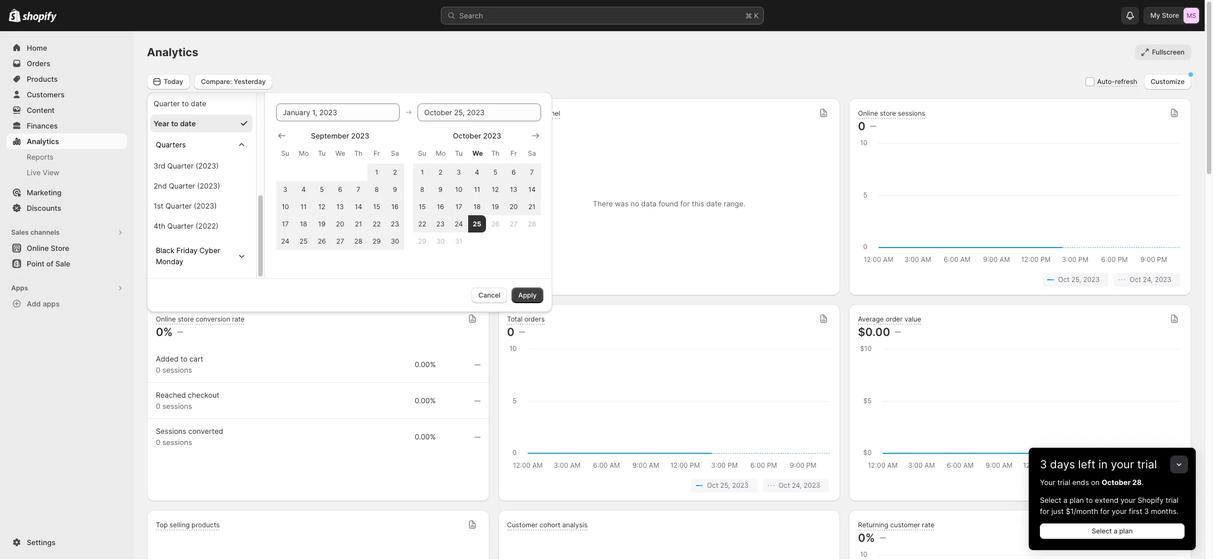 Task type: locate. For each thing, give the bounding box(es) containing it.
friday element
[[368, 143, 386, 164], [505, 143, 523, 164]]

15 button
[[368, 198, 386, 215], [413, 198, 432, 215]]

1 horizontal spatial 11 button
[[468, 181, 487, 198]]

1 15 from the left
[[373, 203, 381, 211]]

1 horizontal spatial 14
[[529, 185, 536, 194]]

2 23 from the left
[[437, 220, 445, 228]]

1 vertical spatial sales
[[11, 228, 29, 237]]

7
[[530, 168, 534, 176], [357, 185, 361, 194]]

date right the this
[[707, 199, 722, 208]]

0 horizontal spatial 10
[[282, 203, 289, 211]]

1 horizontal spatial 9
[[439, 185, 443, 194]]

0 horizontal spatial 8
[[375, 185, 379, 194]]

2 vertical spatial 28
[[1133, 479, 1143, 487]]

1 horizontal spatial 2 button
[[432, 164, 450, 181]]

no change image
[[871, 122, 877, 131], [519, 328, 525, 337], [895, 328, 901, 337], [474, 361, 481, 370], [880, 534, 886, 543]]

thursday element down the september 2023
[[350, 143, 368, 164]]

26 for the leftmost '26' button
[[318, 237, 326, 245]]

to inside added to cart 0 sessions
[[181, 355, 188, 364]]

3 for 3 days left in your trial
[[1041, 459, 1048, 472]]

1 30 button from the left
[[386, 233, 404, 250]]

0 horizontal spatial 14
[[355, 203, 362, 211]]

25, for total orders
[[721, 482, 731, 490]]

0%
[[156, 326, 173, 339], [859, 532, 876, 545]]

1 29 from the left
[[373, 237, 381, 245]]

trial inside "select a plan to extend your shopify trial for just $1/month for your first 3 months."
[[1167, 496, 1179, 505]]

select inside "select a plan to extend your shopify trial for just $1/month for your first 3 months."
[[1041, 496, 1062, 505]]

5 for "5" button to the left
[[320, 185, 324, 194]]

13 button
[[505, 181, 523, 198], [331, 198, 350, 215]]

15 for first 15 button
[[373, 203, 381, 211]]

1 horizontal spatial 18 button
[[468, 198, 487, 215]]

sunday element
[[276, 143, 295, 164], [413, 143, 432, 164]]

a for select a plan to extend your shopify trial for just $1/month for your first 3 months.
[[1064, 496, 1068, 505]]

grid containing october
[[413, 130, 542, 250]]

0 down total
[[507, 326, 515, 339]]

analytics link
[[7, 134, 127, 149]]

quarter for 1st
[[166, 201, 192, 210]]

your
[[1112, 459, 1135, 472], [1121, 496, 1136, 505], [1113, 508, 1128, 516]]

0 vertical spatial 5
[[494, 168, 498, 176]]

my store image
[[1184, 8, 1200, 23]]

rate right "conversion"
[[232, 315, 245, 323]]

1 monday element from the left
[[295, 143, 313, 164]]

1 mo from the left
[[299, 149, 309, 157]]

store for online store
[[51, 244, 69, 253]]

oct 24, 2023 for total orders
[[779, 482, 821, 490]]

1 for first 1 button from the left
[[375, 168, 379, 176]]

customer
[[507, 521, 538, 530]]

2 tu from the left
[[455, 149, 463, 157]]

select inside "link"
[[1093, 528, 1113, 536]]

store right my
[[1163, 11, 1180, 19]]

2 friday element from the left
[[505, 143, 523, 164]]

1 sa from the left
[[391, 149, 399, 157]]

0 horizontal spatial $0.00
[[156, 120, 188, 133]]

su for september
[[281, 149, 290, 157]]

14 button
[[523, 181, 542, 198], [350, 198, 368, 215]]

0 horizontal spatial sales
[[11, 228, 29, 237]]

1 horizontal spatial monday element
[[432, 143, 450, 164]]

days
[[1051, 459, 1076, 472]]

a inside "select a plan to extend your shopify trial for just $1/month for your first 3 months."
[[1064, 496, 1068, 505]]

sales by channel button
[[507, 109, 561, 119]]

$0.00 up the quarters
[[156, 120, 188, 133]]

14 for the rightmost 14 button
[[529, 185, 536, 194]]

discounts link
[[7, 201, 127, 216]]

customer
[[891, 521, 921, 530]]

this
[[692, 199, 705, 208]]

2 22 from the left
[[418, 220, 427, 228]]

2 8 button from the left
[[413, 181, 432, 198]]

conversion
[[196, 315, 230, 323]]

saturday element
[[386, 143, 404, 164], [523, 143, 542, 164]]

quarter up 1st quarter (2023)
[[169, 181, 195, 190]]

1 sunday element from the left
[[276, 143, 295, 164]]

trial up .
[[1138, 459, 1158, 472]]

27 button
[[505, 215, 523, 233], [331, 233, 350, 250]]

0 vertical spatial 11
[[474, 185, 481, 194]]

2 16 from the left
[[437, 203, 444, 211]]

9 button
[[386, 181, 404, 198], [432, 181, 450, 198]]

quarter down 1st quarter (2023)
[[167, 221, 194, 230]]

converted
[[189, 427, 223, 436]]

1 1 button from the left
[[368, 164, 386, 181]]

customer cohort analysis
[[507, 521, 588, 530]]

su for october
[[418, 149, 427, 157]]

home link
[[7, 40, 127, 56]]

we down the october 2023
[[473, 149, 483, 157]]

2 sunday element from the left
[[413, 143, 432, 164]]

2 vertical spatial date
[[707, 199, 722, 208]]

friday element down the september 2023
[[368, 143, 386, 164]]

2 we from the left
[[473, 149, 483, 157]]

list
[[158, 274, 478, 287], [861, 274, 1181, 287], [510, 480, 830, 493], [861, 480, 1181, 493]]

2 30 button from the left
[[432, 233, 450, 250]]

date up year to date button
[[191, 99, 206, 108]]

1 horizontal spatial 1
[[421, 168, 424, 176]]

products
[[27, 75, 58, 84]]

a down "select a plan to extend your shopify trial for just $1/month for your first 3 months."
[[1114, 528, 1118, 536]]

3
[[457, 168, 461, 176], [283, 185, 288, 194], [1041, 459, 1048, 472], [1145, 508, 1150, 516]]

0 vertical spatial 19
[[492, 203, 499, 211]]

1 9 button from the left
[[386, 181, 404, 198]]

discounts
[[27, 204, 61, 213]]

to left cart
[[181, 355, 188, 364]]

trial up months.
[[1167, 496, 1179, 505]]

4 button
[[468, 164, 487, 181], [295, 181, 313, 198]]

20
[[510, 203, 518, 211], [336, 220, 344, 228]]

online inside button
[[27, 244, 49, 253]]

date for quarter to date
[[191, 99, 206, 108]]

31 button
[[450, 233, 468, 250]]

0 horizontal spatial 5
[[320, 185, 324, 194]]

select up "just"
[[1041, 496, 1062, 505]]

(2023) up 1st quarter (2023) button
[[197, 181, 220, 190]]

analytics down finances
[[27, 137, 59, 146]]

29 button
[[368, 233, 386, 250], [413, 233, 432, 250]]

there
[[593, 199, 613, 208]]

date inside 'button'
[[191, 99, 206, 108]]

to up $1/month at right bottom
[[1087, 496, 1094, 505]]

thursday element for september 2023
[[350, 143, 368, 164]]

24, for total orders
[[792, 482, 802, 490]]

1 horizontal spatial tu
[[455, 149, 463, 157]]

1 horizontal spatial mo
[[436, 149, 446, 157]]

for down the extend
[[1101, 508, 1111, 516]]

19 for 19 button to the left
[[318, 220, 326, 228]]

1 horizontal spatial october
[[1102, 479, 1132, 487]]

sales inside dropdown button
[[507, 109, 524, 117]]

for
[[681, 199, 690, 208], [1041, 508, 1050, 516], [1101, 508, 1111, 516]]

cart
[[190, 355, 203, 364]]

25, for online store sessions
[[1072, 276, 1082, 284]]

cancel button
[[472, 288, 508, 303]]

trial right your
[[1058, 479, 1071, 487]]

store up sale on the top of the page
[[51, 244, 69, 253]]

sales left by on the left of the page
[[507, 109, 524, 117]]

thursday element down the october 2023
[[487, 143, 505, 164]]

1 8 button from the left
[[368, 181, 386, 198]]

auto-
[[1098, 77, 1116, 86]]

1 horizontal spatial 21 button
[[523, 198, 542, 215]]

5 button down september
[[313, 181, 331, 198]]

1 vertical spatial 26
[[318, 237, 326, 245]]

24 button
[[450, 215, 468, 233], [276, 233, 295, 250]]

tuesday element down the october 2023
[[450, 143, 468, 164]]

quarter right 1st
[[166, 201, 192, 210]]

2 horizontal spatial trial
[[1167, 496, 1179, 505]]

your left 'first'
[[1113, 508, 1128, 516]]

0 horizontal spatial 5 button
[[313, 181, 331, 198]]

grid
[[276, 130, 404, 250], [413, 130, 542, 250]]

1 saturday element from the left
[[386, 143, 404, 164]]

monday element for october
[[432, 143, 450, 164]]

2 16 button from the left
[[432, 198, 450, 215]]

1 vertical spatial plan
[[1120, 528, 1134, 536]]

1 horizontal spatial 29
[[418, 237, 427, 245]]

2 2 from the left
[[439, 168, 443, 176]]

15 for second 15 button from left
[[419, 203, 426, 211]]

30 for 1st 30 button
[[391, 237, 400, 245]]

1 vertical spatial 12
[[319, 203, 326, 211]]

2 15 button from the left
[[413, 198, 432, 215]]

monday element for september
[[295, 143, 313, 164]]

quarter up year
[[154, 99, 180, 108]]

16 for 1st 16 button from right
[[437, 203, 444, 211]]

october down yyyy-mm-dd text field
[[453, 131, 482, 140]]

september
[[311, 131, 349, 140]]

1 wednesday element from the left
[[331, 143, 350, 164]]

1 tuesday element from the left
[[313, 143, 331, 164]]

0 horizontal spatial 22 button
[[368, 215, 386, 233]]

3 0.00% from the top
[[415, 433, 436, 442]]

(2023) inside button
[[196, 161, 219, 170]]

plan inside "select a plan to extend your shopify trial for just $1/month for your first 3 months."
[[1070, 496, 1085, 505]]

29 for 1st 29 button from left
[[373, 237, 381, 245]]

15
[[373, 203, 381, 211], [419, 203, 426, 211]]

rate right customer
[[923, 521, 935, 530]]

5 down september
[[320, 185, 324, 194]]

wednesday element
[[331, 143, 350, 164], [468, 143, 487, 164]]

orders
[[27, 59, 50, 68]]

total
[[507, 315, 523, 323]]

2 th from the left
[[492, 149, 500, 157]]

0 horizontal spatial select
[[1041, 496, 1062, 505]]

for left the this
[[681, 199, 690, 208]]

2 29 from the left
[[418, 237, 427, 245]]

1 thursday element from the left
[[350, 143, 368, 164]]

in
[[1099, 459, 1109, 472]]

1 8 from the left
[[375, 185, 379, 194]]

select a plan to extend your shopify trial for just $1/month for your first 3 months.
[[1041, 496, 1179, 516]]

1 fr from the left
[[374, 149, 380, 157]]

0 horizontal spatial 1 button
[[368, 164, 386, 181]]

$0.00 down the average
[[859, 326, 891, 339]]

19 button
[[487, 198, 505, 215], [313, 215, 331, 233]]

1 friday element from the left
[[368, 143, 386, 164]]

1 16 from the left
[[392, 203, 399, 211]]

0 horizontal spatial 26
[[318, 237, 326, 245]]

8
[[375, 185, 379, 194], [420, 185, 425, 194]]

23 for first 23 button from the right
[[437, 220, 445, 228]]

5 button down the october 2023
[[487, 164, 505, 181]]

1 horizontal spatial we
[[473, 149, 483, 157]]

1 2 button from the left
[[386, 164, 404, 181]]

1 horizontal spatial a
[[1114, 528, 1118, 536]]

4th quarter (2022)
[[154, 221, 219, 230]]

1 horizontal spatial 28
[[528, 220, 536, 228]]

1 vertical spatial date
[[180, 119, 196, 128]]

shopify image
[[9, 9, 21, 22], [22, 12, 57, 23]]

average order value button
[[859, 315, 922, 325]]

1 16 button from the left
[[386, 198, 404, 215]]

sales
[[507, 109, 524, 117], [11, 228, 29, 237]]

1 vertical spatial 17
[[282, 220, 289, 228]]

friday element down sales by channel dropdown button
[[505, 143, 523, 164]]

4th quarter (2022) button
[[150, 217, 253, 235]]

0 horizontal spatial a
[[1064, 496, 1068, 505]]

point of sale button
[[0, 256, 134, 272]]

6 for 6 button to the right
[[512, 168, 516, 176]]

grid containing september
[[276, 130, 404, 250]]

1 horizontal spatial plan
[[1120, 528, 1134, 536]]

1 vertical spatial analytics
[[27, 137, 59, 146]]

oct 24, 2023 button for online store sessions
[[1115, 274, 1181, 287]]

0 vertical spatial 0.00%
[[415, 360, 436, 369]]

1
[[375, 168, 379, 176], [421, 168, 424, 176]]

13
[[510, 185, 518, 194], [337, 203, 344, 211]]

2 su from the left
[[418, 149, 427, 157]]

1 vertical spatial 25
[[300, 237, 308, 245]]

2 8 from the left
[[420, 185, 425, 194]]

no change image for average
[[895, 328, 901, 337]]

5
[[494, 168, 498, 176], [320, 185, 324, 194]]

YYYY-MM-DD text field
[[418, 103, 542, 121]]

finances
[[27, 121, 58, 130]]

oct
[[356, 276, 368, 284], [428, 276, 439, 284], [1059, 276, 1070, 284], [1131, 276, 1142, 284], [708, 482, 719, 490], [779, 482, 791, 490], [1059, 482, 1070, 490], [1131, 482, 1142, 490]]

(2023) up (2022)
[[194, 201, 217, 210]]

1 0.00% from the top
[[415, 360, 436, 369]]

1 30 from the left
[[391, 237, 400, 245]]

mo for september
[[299, 149, 309, 157]]

2 30 from the left
[[437, 237, 445, 245]]

tuesday element
[[313, 143, 331, 164], [450, 143, 468, 164]]

5 down the october 2023
[[494, 168, 498, 176]]

24
[[455, 220, 463, 228], [281, 237, 290, 245]]

1 horizontal spatial trial
[[1138, 459, 1158, 472]]

1 vertical spatial 5
[[320, 185, 324, 194]]

2 saturday element from the left
[[523, 143, 542, 164]]

mo for october
[[436, 149, 446, 157]]

thursday element
[[350, 143, 368, 164], [487, 143, 505, 164]]

saturday element for september 2023
[[386, 143, 404, 164]]

2 monday element from the left
[[432, 143, 450, 164]]

select down "select a plan to extend your shopify trial for just $1/month for your first 3 months."
[[1093, 528, 1113, 536]]

shopify
[[1139, 496, 1165, 505]]

0 horizontal spatial 9 button
[[386, 181, 404, 198]]

3 inside dropdown button
[[1041, 459, 1048, 472]]

2nd quarter (2023)
[[154, 181, 220, 190]]

1 horizontal spatial shopify image
[[22, 12, 57, 23]]

tuesday element down september
[[313, 143, 331, 164]]

sales inside button
[[11, 228, 29, 237]]

1 horizontal spatial 16
[[437, 203, 444, 211]]

select
[[1041, 496, 1062, 505], [1093, 528, 1113, 536]]

th down the september 2023
[[355, 149, 363, 157]]

a inside "link"
[[1114, 528, 1118, 536]]

we down the september 2023
[[336, 149, 346, 157]]

14 for the left 14 button
[[355, 203, 362, 211]]

2 thursday element from the left
[[487, 143, 505, 164]]

sa for september 2023
[[391, 149, 399, 157]]

we
[[336, 149, 346, 157], [473, 149, 483, 157]]

oct 24, 2023 for average order value
[[1131, 482, 1172, 490]]

wednesday element for september
[[331, 143, 350, 164]]

to
[[182, 99, 189, 108], [171, 119, 178, 128], [181, 355, 188, 364], [1087, 496, 1094, 505]]

30 for first 30 button from right
[[437, 237, 445, 245]]

plan inside "link"
[[1120, 528, 1134, 536]]

sales for sales by channel
[[507, 109, 524, 117]]

customer cohort analysis button
[[507, 521, 588, 531]]

monday
[[156, 257, 183, 266]]

th for september 2023
[[355, 149, 363, 157]]

1 horizontal spatial 11
[[474, 185, 481, 194]]

1 button
[[368, 164, 386, 181], [413, 164, 432, 181]]

analytics inside "analytics" link
[[27, 137, 59, 146]]

0 vertical spatial 25
[[473, 220, 482, 228]]

1 horizontal spatial 23 button
[[432, 215, 450, 233]]

sales channels
[[11, 228, 60, 237]]

0% down returning
[[859, 532, 876, 545]]

0 vertical spatial store
[[1163, 11, 1180, 19]]

(2023) up "2nd quarter (2023)" button
[[196, 161, 219, 170]]

$1/month
[[1067, 508, 1099, 516]]

2 22 button from the left
[[413, 215, 432, 233]]

1 tu from the left
[[318, 149, 326, 157]]

sessions inside sessions converted 0 sessions
[[163, 438, 192, 447]]

0 down reached
[[156, 402, 161, 411]]

0 horizontal spatial 29 button
[[368, 233, 386, 250]]

we for september
[[336, 149, 346, 157]]

0 horizontal spatial 27 button
[[331, 233, 350, 250]]

1 su from the left
[[281, 149, 290, 157]]

range.
[[724, 199, 746, 208]]

list for total orders
[[510, 480, 830, 493]]

(2023)
[[196, 161, 219, 170], [197, 181, 220, 190], [194, 201, 217, 210]]

5 for the right "5" button
[[494, 168, 498, 176]]

tu down the october 2023
[[455, 149, 463, 157]]

1 horizontal spatial th
[[492, 149, 500, 157]]

quarter for 2nd
[[169, 181, 195, 190]]

0 vertical spatial rate
[[232, 315, 245, 323]]

selling
[[170, 521, 190, 530]]

2 15 from the left
[[419, 203, 426, 211]]

(2023) for 1st quarter (2023)
[[194, 201, 217, 210]]

28 for 28 button to the left
[[355, 237, 363, 245]]

2 9 button from the left
[[432, 181, 450, 198]]

1 horizontal spatial 22 button
[[413, 215, 432, 233]]

22
[[373, 220, 381, 228], [418, 220, 427, 228]]

3rd quarter (2023) button
[[150, 157, 253, 175]]

tuesday element for october
[[450, 143, 468, 164]]

22 button
[[368, 215, 386, 233], [413, 215, 432, 233]]

th down the october 2023
[[492, 149, 500, 157]]

2 vertical spatial online
[[156, 315, 176, 323]]

1 horizontal spatial 26
[[492, 220, 500, 228]]

quarter inside button
[[167, 221, 194, 230]]

1 horizontal spatial 29 button
[[413, 233, 432, 250]]

3 days left in your trial element
[[1030, 477, 1197, 551]]

1 23 button from the left
[[386, 215, 404, 233]]

your up 'first'
[[1121, 496, 1136, 505]]

quarter for 3rd
[[167, 161, 194, 170]]

0 vertical spatial 28
[[528, 220, 536, 228]]

1 grid from the left
[[276, 130, 404, 250]]

add apps button
[[7, 296, 127, 312]]

wednesday element down the september 2023
[[331, 143, 350, 164]]

to inside 'button'
[[182, 99, 189, 108]]

0 vertical spatial 13
[[510, 185, 518, 194]]

1 we from the left
[[336, 149, 346, 157]]

a up "just"
[[1064, 496, 1068, 505]]

store inside button
[[51, 244, 69, 253]]

1 1 from the left
[[375, 168, 379, 176]]

october up the extend
[[1102, 479, 1132, 487]]

6
[[512, 168, 516, 176], [338, 185, 342, 194]]

orders link
[[7, 56, 127, 71]]

plan down 'first'
[[1120, 528, 1134, 536]]

for left "just"
[[1041, 508, 1050, 516]]

0 horizontal spatial th
[[355, 149, 363, 157]]

0 vertical spatial analytics
[[147, 46, 199, 59]]

0 horizontal spatial monday element
[[295, 143, 313, 164]]

2 sa from the left
[[528, 149, 536, 157]]

your right in
[[1112, 459, 1135, 472]]

0 horizontal spatial 28
[[355, 237, 363, 245]]

2 wednesday element from the left
[[468, 143, 487, 164]]

wednesday element down the october 2023
[[468, 143, 487, 164]]

date inside button
[[180, 119, 196, 128]]

0 down sessions
[[156, 438, 161, 447]]

11
[[474, 185, 481, 194], [301, 203, 307, 211]]

no change image for returning
[[880, 534, 886, 543]]

plan up $1/month at right bottom
[[1070, 496, 1085, 505]]

10 for leftmost 10 button
[[282, 203, 289, 211]]

oct 24, 2023 button
[[412, 274, 478, 287], [1115, 274, 1181, 287], [764, 480, 830, 493], [1115, 480, 1181, 493]]

.
[[1143, 479, 1145, 487]]

total orders
[[507, 315, 545, 323]]

plan for select a plan to extend your shopify trial for just $1/month for your first 3 months.
[[1070, 496, 1085, 505]]

sessions inside dropdown button
[[899, 109, 926, 117]]

2 1 from the left
[[421, 168, 424, 176]]

no change image
[[193, 122, 199, 131], [177, 328, 183, 337], [474, 397, 481, 406], [474, 433, 481, 442]]

to inside button
[[171, 119, 178, 128]]

1 horizontal spatial tuesday element
[[450, 143, 468, 164]]

1 22 button from the left
[[368, 215, 386, 233]]

top selling products button
[[156, 521, 220, 531]]

0% up added
[[156, 326, 173, 339]]

a
[[1064, 496, 1068, 505], [1114, 528, 1118, 536]]

1 horizontal spatial fr
[[511, 149, 517, 157]]

2 mo from the left
[[436, 149, 446, 157]]

date down quarter to date
[[180, 119, 196, 128]]

october inside grid
[[453, 131, 482, 140]]

su
[[281, 149, 290, 157], [418, 149, 427, 157]]

0 vertical spatial 6
[[512, 168, 516, 176]]

1 horizontal spatial 7 button
[[523, 164, 542, 181]]

sales for sales channels
[[11, 228, 29, 237]]

returning
[[859, 521, 889, 530]]

1 23 from the left
[[391, 220, 399, 228]]

1 th from the left
[[355, 149, 363, 157]]

2 tuesday element from the left
[[450, 143, 468, 164]]

monday element
[[295, 143, 313, 164], [432, 143, 450, 164]]

1 horizontal spatial rate
[[923, 521, 935, 530]]

21
[[529, 203, 536, 211], [355, 220, 362, 228]]

0 horizontal spatial 1
[[375, 168, 379, 176]]

2 horizontal spatial online
[[859, 109, 879, 117]]

1 horizontal spatial su
[[418, 149, 427, 157]]

1 vertical spatial 18
[[300, 220, 307, 228]]

oct 24, 2023 button for total orders
[[764, 480, 830, 493]]

20 button
[[505, 198, 523, 215], [331, 215, 350, 233]]

18 button
[[468, 198, 487, 215], [295, 215, 313, 233]]

0 down added
[[156, 366, 161, 375]]

sales left channels
[[11, 228, 29, 237]]

0 horizontal spatial 22
[[373, 220, 381, 228]]

no change image for online
[[871, 122, 877, 131]]

0 vertical spatial select
[[1041, 496, 1062, 505]]

quarter right 3rd
[[167, 161, 194, 170]]

online for 0%
[[156, 315, 176, 323]]

2 fr from the left
[[511, 149, 517, 157]]

k
[[755, 11, 759, 20]]

sessions inside added to cart 0 sessions
[[163, 366, 192, 375]]

to right year
[[171, 119, 178, 128]]

(2023) for 2nd quarter (2023)
[[197, 181, 220, 190]]

tu down september
[[318, 149, 326, 157]]

0 vertical spatial sales
[[507, 109, 524, 117]]

returning customer rate
[[859, 521, 935, 530]]

to up year to date
[[182, 99, 189, 108]]

1 vertical spatial 28
[[355, 237, 363, 245]]

0 vertical spatial trial
[[1138, 459, 1158, 472]]

quarter inside button
[[167, 161, 194, 170]]

0 horizontal spatial wednesday element
[[331, 143, 350, 164]]

1 horizontal spatial 8 button
[[413, 181, 432, 198]]

store
[[1163, 11, 1180, 19], [51, 244, 69, 253]]

1 15 button from the left
[[368, 198, 386, 215]]

0 horizontal spatial 18
[[300, 220, 307, 228]]

2 grid from the left
[[413, 130, 542, 250]]

0 horizontal spatial 26 button
[[313, 233, 331, 250]]

1 horizontal spatial 8
[[420, 185, 425, 194]]

3 for the leftmost 3 button
[[283, 185, 288, 194]]

2 0.00% from the top
[[415, 397, 436, 406]]

21 for the left 21 button
[[355, 220, 362, 228]]

YYYY-MM-DD text field
[[276, 103, 400, 121]]

1 horizontal spatial 15
[[419, 203, 426, 211]]

select for select a plan to extend your shopify trial for just $1/month for your first 3 months.
[[1041, 496, 1062, 505]]

0 vertical spatial plan
[[1070, 496, 1085, 505]]

friday element for october 2023
[[505, 143, 523, 164]]

0 horizontal spatial we
[[336, 149, 346, 157]]

top
[[156, 521, 168, 530]]

analytics up today
[[147, 46, 199, 59]]

1 29 button from the left
[[368, 233, 386, 250]]

29 for second 29 button
[[418, 237, 427, 245]]

oct 25, 2023 button for total orders
[[692, 480, 758, 493]]

1 horizontal spatial analytics
[[147, 46, 199, 59]]



Task type: describe. For each thing, give the bounding box(es) containing it.
1 2 from the left
[[393, 168, 397, 176]]

1 horizontal spatial 12
[[492, 185, 499, 194]]

cancel
[[479, 291, 501, 299]]

was
[[615, 199, 629, 208]]

a for select a plan
[[1114, 528, 1118, 536]]

oct 25, 2023 for total orders
[[708, 482, 749, 490]]

thursday element for october 2023
[[487, 143, 505, 164]]

1 horizontal spatial 27 button
[[505, 215, 523, 233]]

data
[[642, 199, 657, 208]]

fr for october 2023
[[511, 149, 517, 157]]

products link
[[7, 71, 127, 87]]

plan for select a plan
[[1120, 528, 1134, 536]]

settings link
[[7, 535, 127, 551]]

0% for online store conversion rate
[[156, 326, 173, 339]]

online store conversion rate
[[156, 315, 245, 323]]

8 for second 8 button from the right
[[375, 185, 379, 194]]

2 2 button from the left
[[432, 164, 450, 181]]

25 for the leftmost 25 button
[[300, 237, 308, 245]]

added to cart 0 sessions
[[156, 355, 203, 375]]

1 vertical spatial trial
[[1058, 479, 1071, 487]]

cyber
[[200, 246, 220, 255]]

1 horizontal spatial 24 button
[[450, 215, 468, 233]]

on
[[1092, 479, 1100, 487]]

1 horizontal spatial for
[[1041, 508, 1050, 516]]

1 horizontal spatial 25 button
[[468, 215, 487, 233]]

8 for 2nd 8 button
[[420, 185, 425, 194]]

1st
[[154, 201, 164, 210]]

content
[[27, 106, 55, 115]]

0 vertical spatial 7
[[530, 168, 534, 176]]

26 for '26' button to the right
[[492, 220, 500, 228]]

sessions
[[156, 427, 186, 436]]

analysis
[[563, 521, 588, 530]]

refresh
[[1116, 77, 1138, 86]]

0 inside sessions converted 0 sessions
[[156, 438, 161, 447]]

marketing
[[27, 188, 62, 197]]

0.00% for added to cart
[[415, 360, 436, 369]]

checkout
[[188, 391, 219, 400]]

1 horizontal spatial 28 button
[[523, 215, 542, 233]]

saturday element for october 2023
[[523, 143, 542, 164]]

1 horizontal spatial 18
[[474, 203, 481, 211]]

marketing link
[[7, 185, 127, 201]]

tuesday element for september
[[313, 143, 331, 164]]

fr for september 2023
[[374, 149, 380, 157]]

ends
[[1073, 479, 1090, 487]]

0 horizontal spatial 12 button
[[313, 198, 331, 215]]

quarter inside 'button'
[[154, 99, 180, 108]]

20 for rightmost '20' button
[[510, 203, 518, 211]]

16 for 2nd 16 button from the right
[[392, 203, 399, 211]]

yesterday
[[234, 77, 266, 86]]

quarter to date button
[[150, 94, 253, 112]]

sa for october 2023
[[528, 149, 536, 157]]

oct 25, 2023 for online store sessions
[[1059, 276, 1100, 284]]

0 horizontal spatial 7 button
[[350, 181, 368, 198]]

fullscreen
[[1153, 48, 1186, 56]]

1st quarter (2023)
[[154, 201, 217, 210]]

0 horizontal spatial shopify image
[[9, 9, 21, 22]]

black friday cyber monday button
[[152, 240, 252, 272]]

(2023) for 3rd quarter (2023)
[[196, 161, 219, 170]]

live view
[[27, 168, 59, 177]]

year to date
[[154, 119, 196, 128]]

date for year to date
[[180, 119, 196, 128]]

quarter for 4th
[[167, 221, 194, 230]]

year to date button
[[150, 114, 253, 132]]

13 for rightmost 13 button
[[510, 185, 518, 194]]

quarters button
[[152, 135, 252, 155]]

0 horizontal spatial for
[[681, 199, 690, 208]]

1 horizontal spatial 13 button
[[505, 181, 523, 198]]

select a plan
[[1093, 528, 1134, 536]]

10 for the right 10 button
[[455, 185, 463, 194]]

1 horizontal spatial 20 button
[[505, 198, 523, 215]]

compare: yesterday
[[201, 77, 266, 86]]

0.00% for reached checkout
[[415, 397, 436, 406]]

0 horizontal spatial 4 button
[[295, 181, 313, 198]]

1 horizontal spatial 5 button
[[487, 164, 505, 181]]

1 for 1st 1 button from right
[[421, 168, 424, 176]]

1 horizontal spatial 3 button
[[450, 164, 468, 181]]

sunday element for september
[[276, 143, 295, 164]]

25, for average order value
[[1072, 482, 1082, 490]]

by
[[526, 109, 534, 117]]

0 inside added to cart 0 sessions
[[156, 366, 161, 375]]

2 23 button from the left
[[432, 215, 450, 233]]

apps
[[11, 284, 28, 292]]

to for quarter
[[182, 99, 189, 108]]

1 horizontal spatial 12 button
[[487, 181, 505, 198]]

point
[[27, 260, 45, 269]]

tu for october
[[455, 149, 463, 157]]

of
[[46, 260, 53, 269]]

your trial ends on october 28 .
[[1041, 479, 1145, 487]]

0 horizontal spatial 10 button
[[276, 198, 295, 215]]

3rd
[[154, 161, 165, 170]]

oct 25, 2023 button for online store sessions
[[1043, 274, 1109, 287]]

1 horizontal spatial 19 button
[[487, 198, 505, 215]]

2 1 button from the left
[[413, 164, 432, 181]]

0 horizontal spatial 24
[[281, 237, 290, 245]]

trial inside dropdown button
[[1138, 459, 1158, 472]]

store for my store
[[1163, 11, 1180, 19]]

top selling products
[[156, 521, 220, 530]]

list for online store sessions
[[861, 274, 1181, 287]]

0 horizontal spatial 18 button
[[295, 215, 313, 233]]

0 down the online store sessions dropdown button
[[859, 120, 866, 133]]

0 horizontal spatial 13 button
[[331, 198, 350, 215]]

october inside 3 days left in your trial element
[[1102, 479, 1132, 487]]

0 horizontal spatial 3 button
[[276, 181, 295, 198]]

0 horizontal spatial 6 button
[[331, 181, 350, 198]]

2 horizontal spatial for
[[1101, 508, 1111, 516]]

0 horizontal spatial 12
[[319, 203, 326, 211]]

store for 0%
[[178, 315, 194, 323]]

list for average order value
[[861, 480, 1181, 493]]

content link
[[7, 103, 127, 118]]

point of sale link
[[7, 256, 127, 272]]

th for october 2023
[[492, 149, 500, 157]]

sessions converted 0 sessions
[[156, 427, 223, 447]]

1 vertical spatial your
[[1121, 496, 1136, 505]]

settings
[[27, 539, 56, 548]]

0 horizontal spatial 28 button
[[350, 233, 368, 250]]

0 horizontal spatial 19 button
[[313, 215, 331, 233]]

1st quarter (2023) button
[[150, 197, 253, 215]]

online store sessions button
[[859, 109, 926, 119]]

my
[[1151, 11, 1161, 19]]

31
[[455, 237, 463, 245]]

0 horizontal spatial 21 button
[[350, 215, 368, 233]]

to inside "select a plan to extend your shopify trial for just $1/month for your first 3 months."
[[1087, 496, 1094, 505]]

2nd quarter (2023) button
[[150, 177, 253, 195]]

september 2023
[[311, 131, 370, 140]]

28 for 28 button to the right
[[528, 220, 536, 228]]

total orders button
[[507, 315, 545, 325]]

quarter to date
[[154, 99, 206, 108]]

0 horizontal spatial rate
[[232, 315, 245, 323]]

october 2023
[[453, 131, 502, 140]]

0 horizontal spatial 20 button
[[331, 215, 350, 233]]

customers link
[[7, 87, 127, 103]]

0 vertical spatial 17
[[456, 203, 463, 211]]

view
[[43, 168, 59, 177]]

reports link
[[7, 149, 127, 165]]

0 vertical spatial 24
[[455, 220, 463, 228]]

there was no data found for this date range.
[[593, 199, 746, 208]]

1 9 from the left
[[393, 185, 397, 194]]

2 vertical spatial your
[[1113, 508, 1128, 516]]

sunday element for october
[[413, 143, 432, 164]]

23 for 2nd 23 button from right
[[391, 220, 399, 228]]

added
[[156, 355, 179, 364]]

apply button
[[512, 288, 544, 303]]

order
[[886, 315, 903, 323]]

just
[[1052, 508, 1065, 516]]

0.00% for sessions converted
[[415, 433, 436, 442]]

1 horizontal spatial 14 button
[[523, 181, 542, 198]]

0 horizontal spatial 14 button
[[350, 198, 368, 215]]

left
[[1079, 459, 1096, 472]]

to for year
[[171, 119, 178, 128]]

1 horizontal spatial 17 button
[[450, 198, 468, 215]]

oct 25, 2023 for average order value
[[1059, 482, 1100, 490]]

0 horizontal spatial 7
[[357, 185, 361, 194]]

oct 24, 2023 button for average order value
[[1115, 480, 1181, 493]]

black
[[156, 246, 174, 255]]

3 for right 3 button
[[457, 168, 461, 176]]

1 horizontal spatial 10 button
[[450, 181, 468, 198]]

0 vertical spatial 4
[[475, 168, 480, 176]]

my store
[[1151, 11, 1180, 19]]

3rd quarter (2023)
[[154, 161, 219, 170]]

today button
[[147, 74, 190, 89]]

oct 24, 2023 for online store sessions
[[1131, 276, 1172, 284]]

2 29 button from the left
[[413, 233, 432, 250]]

friday
[[177, 246, 198, 255]]

0 horizontal spatial 17
[[282, 220, 289, 228]]

sale
[[55, 260, 70, 269]]

⌘ k
[[746, 11, 759, 20]]

0 inside reached checkout 0 sessions
[[156, 402, 161, 411]]

online store
[[27, 244, 69, 253]]

1 horizontal spatial 27
[[510, 220, 518, 228]]

20 for the left '20' button
[[336, 220, 344, 228]]

0 horizontal spatial 27
[[336, 237, 344, 245]]

13 for the left 13 button
[[337, 203, 344, 211]]

1 horizontal spatial 6 button
[[505, 164, 523, 181]]

oct 25, 2023 button for average order value
[[1043, 480, 1109, 493]]

1 horizontal spatial 26 button
[[487, 215, 505, 233]]

reached checkout 0 sessions
[[156, 391, 219, 411]]

tu for september
[[318, 149, 326, 157]]

1 22 from the left
[[373, 220, 381, 228]]

0% for returning customer rate
[[859, 532, 876, 545]]

your inside dropdown button
[[1112, 459, 1135, 472]]

24, for online store sessions
[[1144, 276, 1154, 284]]

19 for rightmost 19 button
[[492, 203, 499, 211]]

live
[[27, 168, 41, 177]]

first
[[1130, 508, 1143, 516]]

wednesday element for october
[[468, 143, 487, 164]]

0 horizontal spatial 17 button
[[276, 215, 295, 233]]

3 days left in your trial
[[1041, 459, 1158, 472]]

online store conversion rate button
[[156, 315, 245, 325]]

compare: yesterday button
[[194, 74, 273, 89]]

1 horizontal spatial 4 button
[[468, 164, 487, 181]]

sessions inside reached checkout 0 sessions
[[163, 402, 192, 411]]

auto-refresh
[[1098, 77, 1138, 86]]

21 for 21 button to the right
[[529, 203, 536, 211]]

top selling products button
[[147, 511, 490, 560]]

0 horizontal spatial 24 button
[[276, 233, 295, 250]]

⌘
[[746, 11, 753, 20]]

1 vertical spatial 4
[[302, 185, 306, 194]]

0 horizontal spatial 25 button
[[295, 233, 313, 250]]

2 9 from the left
[[439, 185, 443, 194]]

0 horizontal spatial 11
[[301, 203, 307, 211]]

channels
[[30, 228, 60, 237]]

24, for average order value
[[1144, 482, 1154, 490]]

friday element for september 2023
[[368, 143, 386, 164]]

sales channels button
[[7, 225, 127, 241]]

28 inside 3 days left in your trial element
[[1133, 479, 1143, 487]]

customize
[[1152, 77, 1186, 86]]

today
[[164, 77, 183, 86]]

online for 0
[[859, 109, 879, 117]]

3 inside "select a plan to extend your shopify trial for just $1/month for your first 3 months."
[[1145, 508, 1150, 516]]

to for added
[[181, 355, 188, 364]]

0 horizontal spatial 11 button
[[295, 198, 313, 215]]

average
[[859, 315, 884, 323]]

1 vertical spatial $0.00
[[859, 326, 891, 339]]

store for 0
[[881, 109, 897, 117]]

point of sale
[[27, 260, 70, 269]]

returning customer rate button
[[859, 521, 935, 531]]



Task type: vqa. For each thing, say whether or not it's contained in the screenshot.


